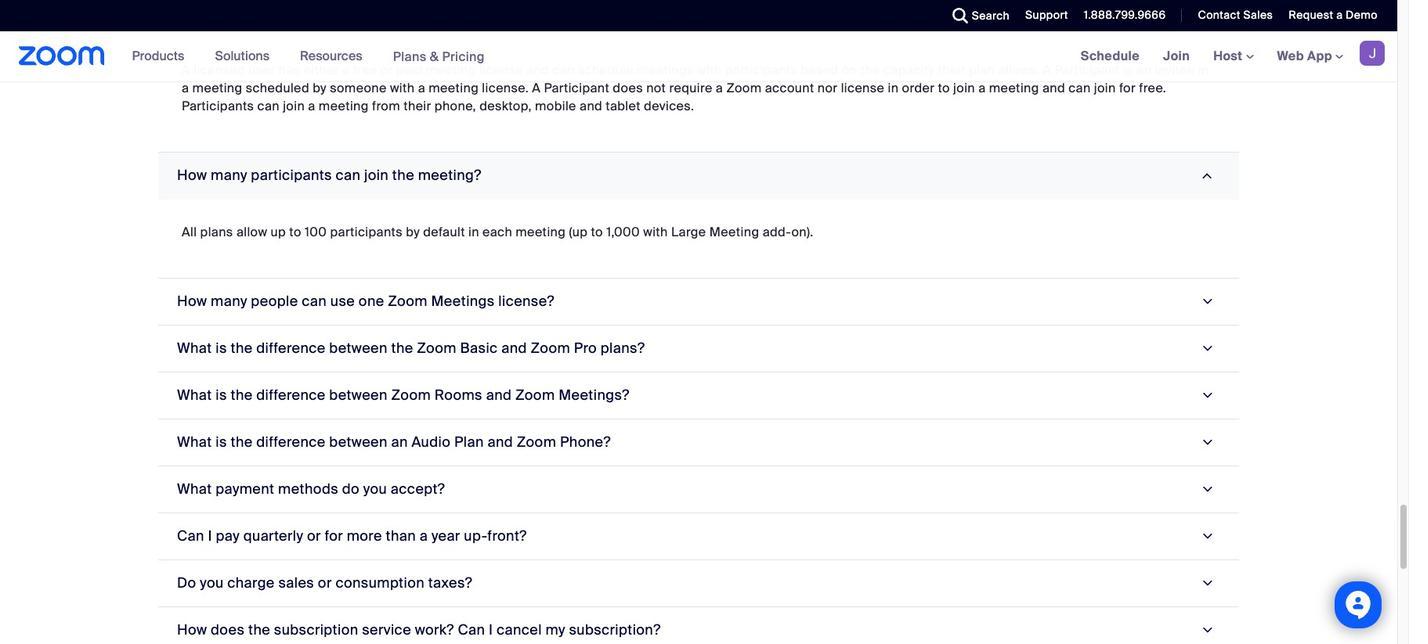 Task type: locate. For each thing, give the bounding box(es) containing it.
1 right image from the top
[[1196, 295, 1217, 309]]

2 right image from the top
[[1196, 389, 1217, 403]]

1 horizontal spatial by
[[406, 224, 420, 240]]

2 right image from the top
[[1196, 342, 1217, 356]]

2 between from the top
[[329, 386, 388, 405]]

2 how from the top
[[177, 292, 207, 311]]

how down all
[[177, 292, 207, 311]]

join down "schedule"
[[1094, 80, 1116, 96]]

invitee
[[1155, 62, 1195, 78]]

0 vertical spatial for
[[1119, 80, 1136, 96]]

taxes?
[[428, 574, 473, 593]]

1 vertical spatial an
[[391, 433, 408, 452]]

1 between from the top
[[329, 339, 388, 358]]

an up 'free.'
[[1137, 62, 1152, 78]]

0 vertical spatial can
[[177, 527, 204, 546]]

1 difference from the top
[[256, 339, 326, 358]]

0 vertical spatial with
[[697, 62, 722, 78]]

2 vertical spatial with
[[643, 224, 668, 240]]

zoom down what is the difference between the zoom basic and zoom pro plans?
[[391, 386, 431, 405]]

you right do
[[200, 574, 224, 593]]

6 right image from the top
[[1196, 624, 1217, 638]]

how
[[177, 166, 207, 185], [177, 292, 207, 311], [177, 621, 207, 640]]

between
[[329, 339, 388, 358], [329, 386, 388, 405], [329, 433, 388, 452]]

how for how many participants can join the meeting?
[[177, 166, 207, 185]]

does up the "tablet"
[[613, 80, 643, 96]]

0 horizontal spatial license
[[479, 62, 523, 78]]

4 right image from the top
[[1196, 483, 1217, 497]]

the
[[861, 62, 880, 78], [392, 166, 414, 185], [231, 339, 253, 358], [391, 339, 413, 358], [231, 386, 253, 405], [231, 433, 253, 452], [248, 621, 270, 640]]

0 vertical spatial right image
[[1196, 168, 1217, 183]]

an inside a licensed user has either a free or paid meeting license and can schedule meetings with participants based on the capacity their plan allows. a participant is an invitee in a meeting scheduled by someone with a meeting license. a participant does not require a zoom account nor license in order to join a meeting and can join for free. participants can join a meeting from their phone, desktop, mobile and tablet devices.
[[1137, 62, 1152, 78]]

3 difference from the top
[[256, 433, 326, 452]]

work?
[[415, 621, 454, 640]]

free
[[353, 62, 377, 78]]

a left licensed
[[182, 62, 190, 78]]

cancel
[[497, 621, 542, 640]]

0 horizontal spatial i
[[208, 527, 212, 546]]

consumption
[[336, 574, 425, 593]]

pay
[[216, 527, 240, 546]]

difference inside dropdown button
[[256, 386, 326, 405]]

0 vertical spatial in
[[1198, 62, 1209, 78]]

what for what is the difference between an audio plan and zoom phone?
[[177, 433, 212, 452]]

an inside dropdown button
[[391, 433, 408, 452]]

a right require
[[716, 80, 723, 96]]

right image inside how many people can use one zoom meetings license? dropdown button
[[1196, 295, 1217, 309]]

for left 'free.'
[[1119, 80, 1136, 96]]

between up do on the bottom of the page
[[329, 433, 388, 452]]

0 vertical spatial difference
[[256, 339, 326, 358]]

the inside dropdown button
[[231, 386, 253, 405]]

1 vertical spatial does
[[211, 621, 245, 640]]

accept?
[[391, 480, 445, 499]]

in down capacity
[[888, 80, 899, 96]]

between for an
[[329, 433, 388, 452]]

1 right image from the top
[[1196, 168, 1217, 183]]

either
[[304, 62, 339, 78]]

license up license.
[[479, 62, 523, 78]]

1 vertical spatial i
[[489, 621, 493, 640]]

search
[[972, 9, 1010, 23]]

3 how from the top
[[177, 621, 207, 640]]

2 horizontal spatial to
[[938, 80, 950, 96]]

3 what from the top
[[177, 433, 212, 452]]

0 horizontal spatial can
[[177, 527, 204, 546]]

1 vertical spatial how
[[177, 292, 207, 311]]

can
[[552, 62, 575, 78], [1069, 80, 1091, 96], [257, 98, 280, 114], [336, 166, 361, 185], [302, 292, 327, 311]]

or right sales at left bottom
[[318, 574, 332, 593]]

is for what is the difference between the zoom basic and zoom pro plans?
[[216, 339, 227, 358]]

what is the difference between zoom rooms and zoom meetings?
[[177, 386, 630, 405]]

right image inside what is the difference between the zoom basic and zoom pro plans? dropdown button
[[1196, 342, 1217, 356]]

how down do
[[177, 621, 207, 640]]

2 vertical spatial in
[[468, 224, 479, 240]]

banner
[[0, 31, 1397, 82]]

2 difference from the top
[[256, 386, 326, 405]]

license.
[[482, 80, 529, 96]]

zoom right one
[[388, 292, 428, 311]]

many left people on the left top of the page
[[211, 292, 247, 311]]

0 horizontal spatial in
[[468, 224, 479, 240]]

right image inside what is the difference between an audio plan and zoom phone? dropdown button
[[1196, 436, 1217, 450]]

2 horizontal spatial a
[[1043, 62, 1051, 78]]

3 right image from the top
[[1196, 436, 1217, 450]]

is for what is the difference between an audio plan and zoom phone?
[[216, 433, 227, 452]]

0 vertical spatial participant
[[1055, 62, 1120, 78]]

a down either
[[308, 98, 315, 114]]

search button
[[941, 0, 1014, 31]]

1 vertical spatial or
[[307, 527, 321, 546]]

what inside dropdown button
[[177, 386, 212, 405]]

join down "plan"
[[953, 80, 975, 96]]

right image inside can i pay quarterly or for more than a year up-front? dropdown button
[[1196, 530, 1217, 544]]

meetings
[[637, 62, 694, 78]]

to right order
[[938, 80, 950, 96]]

how inside how many people can use one zoom meetings license? dropdown button
[[177, 292, 207, 311]]

1 how from the top
[[177, 166, 207, 185]]

0 horizontal spatial their
[[404, 98, 431, 114]]

1 vertical spatial in
[[888, 80, 899, 96]]

0 horizontal spatial by
[[313, 80, 327, 96]]

with for meeting
[[643, 224, 668, 240]]

all plans allow up to 100 participants by default in each meeting (up to 1,000 with large meeting add-on).
[[182, 224, 814, 240]]

how does the subscription service work? can i cancel my subscription? button
[[158, 608, 1239, 645]]

how inside how many participants can join the meeting? dropdown button
[[177, 166, 207, 185]]

pricing
[[442, 48, 485, 65]]

do
[[342, 480, 360, 499]]

0 vertical spatial how
[[177, 166, 207, 185]]

i left pay at the left
[[208, 527, 212, 546]]

year
[[432, 527, 460, 546]]

can right work?
[[458, 621, 485, 640]]

right image for do you charge sales or consumption taxes?
[[1196, 577, 1217, 591]]

is inside a licensed user has either a free or paid meeting license and can schedule meetings with participants based on the capacity their plan allows. a participant is an invitee in a meeting scheduled by someone with a meeting license. a participant does not require a zoom account nor license in order to join a meeting and can join for free. participants can join a meeting from their phone, desktop, mobile and tablet devices.
[[1123, 62, 1134, 78]]

not
[[646, 80, 666, 96]]

does down charge
[[211, 621, 245, 640]]

0 vertical spatial does
[[613, 80, 643, 96]]

1.888.799.9666
[[1084, 8, 1166, 22]]

a up the mobile
[[532, 80, 541, 96]]

and right rooms at the left bottom
[[486, 386, 512, 405]]

in
[[1198, 62, 1209, 78], [888, 80, 899, 96], [468, 224, 479, 240]]

0 horizontal spatial does
[[211, 621, 245, 640]]

participants inside dropdown button
[[251, 166, 332, 185]]

a
[[1336, 8, 1343, 22], [342, 62, 350, 78], [182, 80, 189, 96], [418, 80, 425, 96], [716, 80, 723, 96], [979, 80, 986, 96], [308, 98, 315, 114], [420, 527, 428, 546]]

a down paid
[[418, 80, 425, 96]]

1 vertical spatial license
[[841, 80, 885, 96]]

1 vertical spatial right image
[[1196, 342, 1217, 356]]

join down scheduled
[[283, 98, 305, 114]]

5 right image from the top
[[1196, 530, 1217, 544]]

how for how does the subscription service work? can i cancel my subscription?
[[177, 621, 207, 640]]

to right (up
[[591, 224, 603, 240]]

right image for what is the difference between the zoom basic and zoom pro plans?
[[1196, 342, 1217, 356]]

a left free
[[342, 62, 350, 78]]

or for consumption
[[318, 574, 332, 593]]

i left cancel
[[489, 621, 493, 640]]

with right 1,000
[[643, 224, 668, 240]]

license
[[479, 62, 523, 78], [841, 80, 885, 96]]

their left "plan"
[[938, 62, 966, 78]]

participants inside a licensed user has either a free or paid meeting license and can schedule meetings with participants based on the capacity their plan allows. a participant is an invitee in a meeting scheduled by someone with a meeting license. a participant does not require a zoom account nor license in order to join a meeting and can join for free. participants can join a meeting from their phone, desktop, mobile and tablet devices.
[[725, 62, 798, 78]]

participants up up
[[251, 166, 332, 185]]

i
[[208, 527, 212, 546], [489, 621, 493, 640]]

1 vertical spatial participants
[[251, 166, 332, 185]]

up
[[271, 224, 286, 240]]

does inside dropdown button
[[211, 621, 245, 640]]

1 horizontal spatial their
[[938, 62, 966, 78]]

nor
[[818, 80, 838, 96]]

participant up the mobile
[[544, 80, 610, 96]]

4 what from the top
[[177, 480, 212, 499]]

to inside a licensed user has either a free or paid meeting license and can schedule meetings with participants based on the capacity their plan allows. a participant is an invitee in a meeting scheduled by someone with a meeting license. a participant does not require a zoom account nor license in order to join a meeting and can join for free. participants can join a meeting from their phone, desktop, mobile and tablet devices.
[[938, 80, 950, 96]]

or right free
[[380, 62, 393, 78]]

you right do on the bottom of the page
[[363, 480, 387, 499]]

0 vertical spatial or
[[380, 62, 393, 78]]

0 horizontal spatial you
[[200, 574, 224, 593]]

by left default
[[406, 224, 420, 240]]

right image
[[1196, 168, 1217, 183], [1196, 342, 1217, 356], [1196, 577, 1217, 591]]

1 vertical spatial can
[[458, 621, 485, 640]]

zoom left "pro" at the bottom
[[531, 339, 570, 358]]

difference for an
[[256, 433, 326, 452]]

right image inside what payment methods do you accept? dropdown button
[[1196, 483, 1217, 497]]

1 horizontal spatial an
[[1137, 62, 1152, 78]]

an left the audio
[[391, 433, 408, 452]]

join down from
[[364, 166, 389, 185]]

2 many from the top
[[211, 292, 247, 311]]

right image inside how does the subscription service work? can i cancel my subscription? dropdown button
[[1196, 624, 1217, 638]]

2 vertical spatial right image
[[1196, 577, 1217, 591]]

difference for zoom
[[256, 386, 326, 405]]

sales
[[278, 574, 314, 593]]

by
[[313, 80, 327, 96], [406, 224, 420, 240]]

2 vertical spatial between
[[329, 433, 388, 452]]

2 vertical spatial how
[[177, 621, 207, 640]]

how up all
[[177, 166, 207, 185]]

1 horizontal spatial for
[[1119, 80, 1136, 96]]

1 vertical spatial many
[[211, 292, 247, 311]]

their right from
[[404, 98, 431, 114]]

0 vertical spatial participants
[[725, 62, 798, 78]]

license down on
[[841, 80, 885, 96]]

or right quarterly
[[307, 527, 321, 546]]

and
[[526, 62, 549, 78], [1043, 80, 1065, 96], [580, 98, 602, 114], [501, 339, 527, 358], [486, 386, 512, 405], [488, 433, 513, 452]]

host button
[[1213, 48, 1254, 64]]

with for and
[[697, 62, 722, 78]]

devices.
[[644, 98, 694, 114]]

by inside a licensed user has either a free or paid meeting license and can schedule meetings with participants based on the capacity their plan allows. a participant is an invitee in a meeting scheduled by someone with a meeting license. a participant does not require a zoom account nor license in order to join a meeting and can join for free. participants can join a meeting from their phone, desktop, mobile and tablet devices.
[[313, 80, 327, 96]]

0 vertical spatial their
[[938, 62, 966, 78]]

a left the year
[[420, 527, 428, 546]]

right image inside do you charge sales or consumption taxes? dropdown button
[[1196, 577, 1217, 591]]

2 vertical spatial or
[[318, 574, 332, 593]]

resources
[[300, 48, 362, 64]]

or for for
[[307, 527, 321, 546]]

many up plans
[[211, 166, 247, 185]]

how many people can use one zoom meetings license? button
[[158, 279, 1239, 326]]

support
[[1025, 8, 1068, 22]]

0 horizontal spatial for
[[325, 527, 343, 546]]

1 many from the top
[[211, 166, 247, 185]]

right image for year
[[1196, 530, 1217, 544]]

can left pay at the left
[[177, 527, 204, 546]]

right image inside what is the difference between zoom rooms and zoom meetings? dropdown button
[[1196, 389, 1217, 403]]

2 vertical spatial participants
[[330, 224, 403, 240]]

between inside dropdown button
[[329, 386, 388, 405]]

2 horizontal spatial with
[[697, 62, 722, 78]]

how many people can use one zoom meetings license?
[[177, 292, 555, 311]]

0 vertical spatial by
[[313, 80, 327, 96]]

participants right 100 in the top of the page
[[330, 224, 403, 240]]

by down either
[[313, 80, 327, 96]]

3 right image from the top
[[1196, 577, 1217, 591]]

1 vertical spatial between
[[329, 386, 388, 405]]

1 what from the top
[[177, 339, 212, 358]]

subscription
[[274, 621, 358, 640]]

a left the demo
[[1336, 8, 1343, 22]]

right image for zoom
[[1196, 436, 1217, 450]]

to right up
[[289, 224, 301, 240]]

many for participants
[[211, 166, 247, 185]]

a right allows.
[[1043, 62, 1051, 78]]

participant
[[1055, 62, 1120, 78], [544, 80, 610, 96]]

a up participants
[[182, 80, 189, 96]]

app
[[1307, 48, 1332, 64]]

0 vertical spatial many
[[211, 166, 247, 185]]

payment
[[216, 480, 274, 499]]

zoom left account
[[726, 80, 762, 96]]

pro
[[574, 339, 597, 358]]

1 horizontal spatial you
[[363, 480, 387, 499]]

0 horizontal spatial a
[[182, 62, 190, 78]]

desktop,
[[480, 98, 532, 114]]

how for how many people can use one zoom meetings license?
[[177, 292, 207, 311]]

plans & pricing link
[[393, 48, 485, 65], [393, 48, 485, 65]]

between up what is the difference between an audio plan and zoom phone?
[[329, 386, 388, 405]]

right image inside how many participants can join the meeting? dropdown button
[[1196, 168, 1217, 183]]

right image
[[1196, 295, 1217, 309], [1196, 389, 1217, 403], [1196, 436, 1217, 450], [1196, 483, 1217, 497], [1196, 530, 1217, 544], [1196, 624, 1217, 638]]

with up require
[[697, 62, 722, 78]]

capacity
[[884, 62, 935, 78]]

0 vertical spatial i
[[208, 527, 212, 546]]

how inside how does the subscription service work? can i cancel my subscription? dropdown button
[[177, 621, 207, 640]]

with
[[697, 62, 722, 78], [390, 80, 415, 96], [643, 224, 668, 240]]

for left more
[[325, 527, 343, 546]]

licensed
[[194, 62, 245, 78]]

2 vertical spatial difference
[[256, 433, 326, 452]]

1 vertical spatial with
[[390, 80, 415, 96]]

right image for my
[[1196, 624, 1217, 638]]

with down paid
[[390, 80, 415, 96]]

for inside dropdown button
[[325, 527, 343, 546]]

1 vertical spatial you
[[200, 574, 224, 593]]

0 horizontal spatial with
[[390, 80, 415, 96]]

1 vertical spatial for
[[325, 527, 343, 546]]

zoom
[[726, 80, 762, 96], [388, 292, 428, 311], [417, 339, 457, 358], [531, 339, 570, 358], [391, 386, 431, 405], [515, 386, 555, 405], [517, 433, 556, 452]]

3 between from the top
[[329, 433, 388, 452]]

2 what from the top
[[177, 386, 212, 405]]

1 vertical spatial participant
[[544, 80, 610, 96]]

a licensed user has either a free or paid meeting license and can schedule meetings with participants based on the capacity their plan allows. a participant is an invitee in a meeting scheduled by someone with a meeting license. a participant does not require a zoom account nor license in order to join a meeting and can join for free. participants can join a meeting from their phone, desktop, mobile and tablet devices.
[[182, 62, 1209, 114]]

in left each at the top left of the page
[[468, 224, 479, 240]]

license?
[[498, 292, 555, 311]]

what payment methods do you accept? button
[[158, 467, 1239, 514]]

between down how many people can use one zoom meetings license? at the top left of the page
[[329, 339, 388, 358]]

1 horizontal spatial does
[[613, 80, 643, 96]]

product information navigation
[[120, 31, 497, 82]]

0 horizontal spatial an
[[391, 433, 408, 452]]

in right invitee
[[1198, 62, 1209, 78]]

what
[[177, 339, 212, 358], [177, 386, 212, 405], [177, 433, 212, 452], [177, 480, 212, 499]]

1 horizontal spatial with
[[643, 224, 668, 240]]

join
[[953, 80, 975, 96], [1094, 80, 1116, 96], [283, 98, 305, 114], [364, 166, 389, 185]]

a down "plan"
[[979, 80, 986, 96]]

support link
[[1014, 0, 1072, 31], [1025, 8, 1068, 22]]

service
[[362, 621, 411, 640]]

0 vertical spatial an
[[1137, 62, 1152, 78]]

do you charge sales or consumption taxes? button
[[158, 561, 1239, 608]]

products button
[[132, 31, 191, 81]]

participant down the 1.888.799.9666
[[1055, 62, 1120, 78]]

contact sales link
[[1186, 0, 1277, 31], [1198, 8, 1273, 22]]

0 vertical spatial between
[[329, 339, 388, 358]]

1 horizontal spatial i
[[489, 621, 493, 640]]

is inside dropdown button
[[216, 386, 227, 405]]

participants up account
[[725, 62, 798, 78]]

1 vertical spatial difference
[[256, 386, 326, 405]]

paid
[[396, 62, 423, 78]]



Task type: describe. For each thing, give the bounding box(es) containing it.
what is the difference between zoom rooms and zoom meetings? button
[[158, 373, 1239, 420]]

plans?
[[601, 339, 645, 358]]

default
[[423, 224, 465, 240]]

participants
[[182, 98, 254, 114]]

or inside a licensed user has either a free or paid meeting license and can schedule meetings with participants based on the capacity their plan allows. a participant is an invitee in a meeting scheduled by someone with a meeting license. a participant does not require a zoom account nor license in order to join a meeting and can join for free. participants can join a meeting from their phone, desktop, mobile and tablet devices.
[[380, 62, 393, 78]]

what is the difference between an audio plan and zoom phone?
[[177, 433, 611, 452]]

do
[[177, 574, 196, 593]]

zoom left meetings?
[[515, 386, 555, 405]]

the inside a licensed user has either a free or paid meeting license and can schedule meetings with participants based on the capacity their plan allows. a participant is an invitee in a meeting scheduled by someone with a meeting license. a participant does not require a zoom account nor license in order to join a meeting and can join for free. participants can join a meeting from their phone, desktop, mobile and tablet devices.
[[861, 62, 880, 78]]

is for what is the difference between zoom rooms and zoom meetings?
[[216, 386, 227, 405]]

solutions
[[215, 48, 270, 64]]

require
[[669, 80, 713, 96]]

1,000
[[606, 224, 640, 240]]

order
[[902, 80, 935, 96]]

host
[[1213, 48, 1246, 64]]

1 horizontal spatial a
[[532, 80, 541, 96]]

join inside dropdown button
[[364, 166, 389, 185]]

how many participants can join the meeting? button
[[158, 153, 1239, 200]]

1 horizontal spatial to
[[591, 224, 603, 240]]

use
[[330, 292, 355, 311]]

contact sales
[[1198, 8, 1273, 22]]

(up
[[569, 224, 588, 240]]

what is the difference between an audio plan and zoom phone? button
[[158, 420, 1239, 467]]

what payment methods do you accept?
[[177, 480, 445, 499]]

2 horizontal spatial in
[[1198, 62, 1209, 78]]

and left schedule link
[[1043, 80, 1065, 96]]

web app
[[1277, 48, 1332, 64]]

my
[[546, 621, 565, 640]]

many for people
[[211, 292, 247, 311]]

one
[[359, 292, 384, 311]]

user
[[249, 62, 275, 78]]

schedule
[[1081, 48, 1140, 64]]

charge
[[227, 574, 275, 593]]

subscription?
[[569, 621, 661, 640]]

right image for how many participants can join the meeting?
[[1196, 168, 1217, 183]]

products
[[132, 48, 184, 64]]

zoom left the phone?
[[517, 433, 556, 452]]

what is the difference between the zoom basic and zoom pro plans? button
[[158, 326, 1239, 373]]

basic
[[460, 339, 498, 358]]

has
[[279, 62, 300, 78]]

front?
[[488, 527, 527, 546]]

and right the basic
[[501, 339, 527, 358]]

join link
[[1151, 31, 1202, 81]]

plans
[[393, 48, 427, 65]]

account
[[765, 80, 814, 96]]

add-
[[763, 224, 791, 240]]

for inside a licensed user has either a free or paid meeting license and can schedule meetings with participants based on the capacity their plan allows. a participant is an invitee in a meeting scheduled by someone with a meeting license. a participant does not require a zoom account nor license in order to join a meeting and can join for free. participants can join a meeting from their phone, desktop, mobile and tablet devices.
[[1119, 80, 1136, 96]]

phone,
[[435, 98, 476, 114]]

solutions button
[[215, 31, 277, 81]]

a inside dropdown button
[[420, 527, 428, 546]]

can i pay quarterly or for more than a year up-front? button
[[158, 514, 1239, 561]]

demo
[[1346, 8, 1378, 22]]

1 horizontal spatial in
[[888, 80, 899, 96]]

allows.
[[998, 62, 1039, 78]]

banner containing products
[[0, 31, 1397, 82]]

do you charge sales or consumption taxes?
[[177, 574, 473, 593]]

between for zoom
[[329, 386, 388, 405]]

does inside a licensed user has either a free or paid meeting license and can schedule meetings with participants based on the capacity their plan allows. a participant is an invitee in a meeting scheduled by someone with a meeting license. a participant does not require a zoom account nor license in order to join a meeting and can join for free. participants can join a meeting from their phone, desktop, mobile and tablet devices.
[[613, 80, 643, 96]]

request a demo
[[1289, 8, 1378, 22]]

between for the
[[329, 339, 388, 358]]

0 vertical spatial license
[[479, 62, 523, 78]]

zoom left the basic
[[417, 339, 457, 358]]

1 horizontal spatial license
[[841, 80, 885, 96]]

meetings?
[[559, 386, 630, 405]]

plan
[[454, 433, 484, 452]]

more
[[347, 527, 382, 546]]

sales
[[1243, 8, 1273, 22]]

right image for meetings?
[[1196, 389, 1217, 403]]

and inside dropdown button
[[486, 386, 512, 405]]

rooms
[[435, 386, 483, 405]]

meetings
[[431, 292, 495, 311]]

can i pay quarterly or for more than a year up-front?
[[177, 527, 527, 546]]

plans & pricing
[[393, 48, 485, 65]]

audio
[[412, 433, 451, 452]]

someone
[[330, 80, 387, 96]]

mobile
[[535, 98, 576, 114]]

profile picture image
[[1360, 41, 1385, 66]]

plans
[[200, 224, 233, 240]]

request
[[1289, 8, 1334, 22]]

zoom inside a licensed user has either a free or paid meeting license and can schedule meetings with participants based on the capacity their plan allows. a participant is an invitee in a meeting scheduled by someone with a meeting license. a participant does not require a zoom account nor license in order to join a meeting and can join for free. participants can join a meeting from their phone, desktop, mobile and tablet devices.
[[726, 80, 762, 96]]

what for what is the difference between zoom rooms and zoom meetings?
[[177, 386, 212, 405]]

1 horizontal spatial participant
[[1055, 62, 1120, 78]]

from
[[372, 98, 400, 114]]

how does the subscription service work? can i cancel my subscription?
[[177, 621, 661, 640]]

than
[[386, 527, 416, 546]]

what for what payment methods do you accept?
[[177, 480, 212, 499]]

and right plan at left bottom
[[488, 433, 513, 452]]

up-
[[464, 527, 488, 546]]

and up license.
[[526, 62, 549, 78]]

0 vertical spatial you
[[363, 480, 387, 499]]

meeting?
[[418, 166, 481, 185]]

each
[[483, 224, 512, 240]]

0 horizontal spatial to
[[289, 224, 301, 240]]

meetings navigation
[[1069, 31, 1397, 82]]

meeting
[[709, 224, 759, 240]]

tablet
[[606, 98, 641, 114]]

what is the difference between the zoom basic and zoom pro plans?
[[177, 339, 645, 358]]

0 horizontal spatial participant
[[544, 80, 610, 96]]

web app button
[[1277, 48, 1343, 64]]

1 vertical spatial by
[[406, 224, 420, 240]]

quarterly
[[243, 527, 303, 546]]

1 vertical spatial their
[[404, 98, 431, 114]]

on
[[842, 62, 857, 78]]

difference for the
[[256, 339, 326, 358]]

zoom logo image
[[19, 46, 105, 66]]

resources button
[[300, 31, 369, 81]]

how many participants can join the meeting?
[[177, 166, 481, 185]]

and left the "tablet"
[[580, 98, 602, 114]]

free.
[[1139, 80, 1167, 96]]

1 horizontal spatial can
[[458, 621, 485, 640]]

what for what is the difference between the zoom basic and zoom pro plans?
[[177, 339, 212, 358]]

join
[[1163, 48, 1190, 64]]

on).
[[791, 224, 814, 240]]

based
[[801, 62, 839, 78]]

large
[[671, 224, 706, 240]]

people
[[251, 292, 298, 311]]

allow
[[236, 224, 267, 240]]

phone?
[[560, 433, 611, 452]]



Task type: vqa. For each thing, say whether or not it's contained in the screenshot.
"Application"
no



